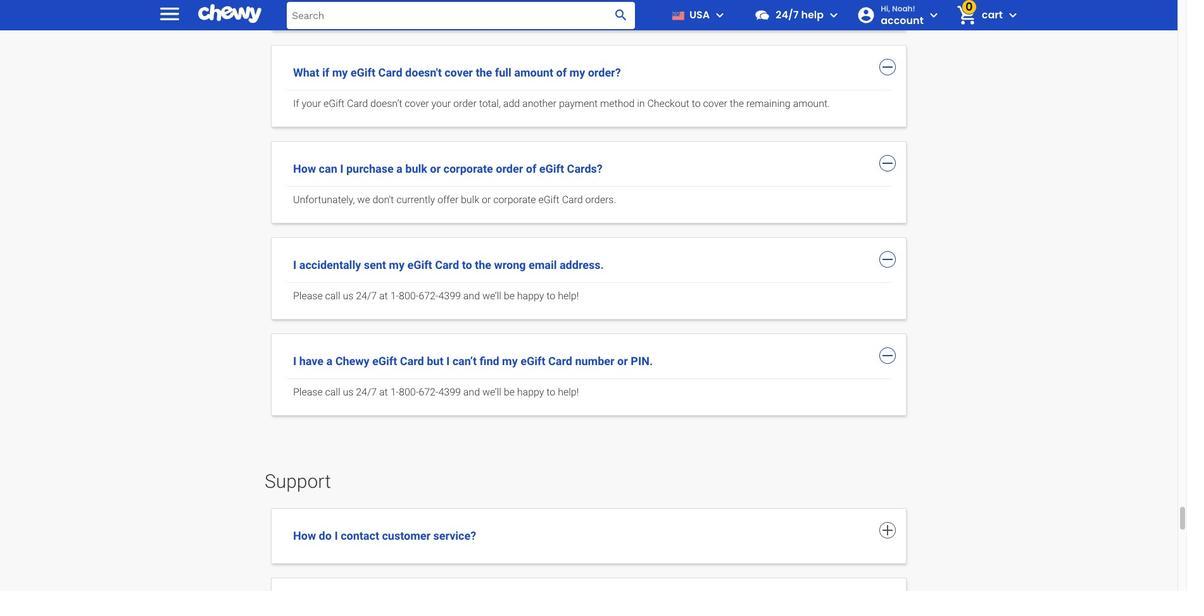 Task type: vqa. For each thing, say whether or not it's contained in the screenshot.


Task type: describe. For each thing, give the bounding box(es) containing it.
my left the order?
[[570, 66, 585, 79]]

items image
[[956, 4, 978, 26]]

help! for address.
[[558, 290, 579, 302]]

how for how do i contact customer service?
[[293, 529, 316, 543]]

4399 for to
[[438, 290, 461, 302]]

in
[[637, 98, 645, 110]]

call for have
[[325, 386, 340, 398]]

24/7 help
[[776, 8, 824, 22]]

support
[[265, 470, 331, 493]]

egift right if
[[351, 66, 376, 79]]

if
[[293, 98, 299, 110]]

card up doesn't
[[378, 66, 402, 79]]

egift right chewy
[[372, 355, 397, 368]]

1- for chewy
[[390, 386, 399, 398]]

and for the
[[463, 290, 480, 302]]

help menu image
[[826, 8, 841, 23]]

payment
[[559, 98, 598, 110]]

usa
[[689, 8, 710, 22]]

please for have
[[293, 386, 323, 398]]

what
[[293, 66, 319, 79]]

1 horizontal spatial cover
[[445, 66, 473, 79]]

2 horizontal spatial or
[[617, 355, 628, 368]]

unfortunately, we don't currently offer bulk or corporate egift card orders.
[[293, 194, 616, 206]]

we
[[357, 194, 370, 206]]

noah!
[[892, 3, 915, 14]]

at for chewy
[[379, 386, 388, 398]]

wrong
[[494, 258, 526, 272]]

0 horizontal spatial cover
[[405, 98, 429, 110]]

doesn't
[[370, 98, 402, 110]]

total,
[[479, 98, 501, 110]]

cards?
[[567, 162, 603, 176]]

do
[[319, 529, 332, 543]]

corporate for egift
[[493, 194, 536, 206]]

another
[[522, 98, 556, 110]]

amount.
[[793, 98, 830, 110]]

us for a
[[343, 386, 353, 398]]

672- for to
[[419, 290, 438, 302]]

Product search field
[[287, 2, 635, 29]]

card left doesn't
[[347, 98, 368, 110]]

call for accidentally
[[325, 290, 340, 302]]

have
[[299, 355, 324, 368]]

please call us 24/7 at 1-800-672-4399 and we'll be happy to help! for but
[[293, 386, 579, 398]]

i left have
[[293, 355, 296, 368]]

card left number
[[548, 355, 572, 368]]

672- for but
[[419, 386, 438, 398]]

accidentally
[[299, 258, 361, 272]]

cart
[[982, 8, 1003, 22]]

0 horizontal spatial order
[[453, 98, 477, 110]]

method
[[600, 98, 635, 110]]

if
[[322, 66, 329, 79]]

help
[[801, 8, 824, 22]]

chewy
[[335, 355, 369, 368]]

1 vertical spatial of
[[526, 162, 536, 176]]

Search text field
[[287, 2, 635, 29]]

egift right sent
[[407, 258, 432, 272]]

bulk for a
[[405, 162, 427, 176]]

email
[[529, 258, 557, 272]]

account menu image
[[926, 8, 941, 23]]

egift left orders.
[[538, 194, 560, 206]]

please call us 24/7 at 1-800-672-4399 and we'll be happy to help! for to
[[293, 290, 579, 302]]

2 your from the left
[[431, 98, 451, 110]]

remaining
[[746, 98, 791, 110]]

800- for my
[[399, 290, 419, 302]]

the for address.
[[475, 258, 491, 272]]

can't
[[452, 355, 477, 368]]

chewy home image
[[198, 0, 261, 28]]

24/7 for i accidentally sent my egift card to the wrong email address.
[[356, 290, 377, 302]]

sent
[[364, 258, 386, 272]]

1 your from the left
[[302, 98, 321, 110]]



Task type: locate. For each thing, give the bounding box(es) containing it.
0 vertical spatial order
[[453, 98, 477, 110]]

order left total,
[[453, 98, 477, 110]]

but
[[427, 355, 443, 368]]

672-
[[419, 290, 438, 302], [419, 386, 438, 398]]

or
[[430, 162, 441, 176], [482, 194, 491, 206], [617, 355, 628, 368]]

offer
[[438, 194, 458, 206]]

cart link
[[951, 0, 1003, 30]]

egift down if
[[323, 98, 345, 110]]

1 horizontal spatial a
[[396, 162, 403, 176]]

corporate for order
[[444, 162, 493, 176]]

24/7 for i have a chewy egift card but i can't find my egift card number or pin.
[[356, 386, 377, 398]]

0 vertical spatial help!
[[558, 290, 579, 302]]

bulk
[[405, 162, 427, 176], [461, 194, 479, 206]]

0 vertical spatial 4399
[[438, 290, 461, 302]]

we'll
[[482, 290, 501, 302], [482, 386, 501, 398]]

card
[[378, 66, 402, 79], [347, 98, 368, 110], [562, 194, 583, 206], [435, 258, 459, 272], [400, 355, 424, 368], [548, 355, 572, 368]]

1 call from the top
[[325, 290, 340, 302]]

how can i purchase a bulk or corporate order of egift cards?
[[293, 162, 603, 176]]

1 vertical spatial we'll
[[482, 386, 501, 398]]

0 vertical spatial corporate
[[444, 162, 493, 176]]

please down accidentally
[[293, 290, 323, 302]]

i right do
[[335, 529, 338, 543]]

orders.
[[585, 194, 616, 206]]

0 vertical spatial and
[[463, 290, 480, 302]]

card left wrong
[[435, 258, 459, 272]]

0 vertical spatial bulk
[[405, 162, 427, 176]]

1 vertical spatial be
[[504, 386, 515, 398]]

amount
[[514, 66, 553, 79]]

1-
[[390, 290, 399, 302], [390, 386, 399, 398]]

1 horizontal spatial corporate
[[493, 194, 536, 206]]

1 vertical spatial call
[[325, 386, 340, 398]]

i accidentally sent my egift card to the wrong email address.
[[293, 258, 604, 272]]

1 vertical spatial 4399
[[438, 386, 461, 398]]

happy
[[517, 290, 544, 302], [517, 386, 544, 398]]

4399 down "but"
[[438, 386, 461, 398]]

add
[[503, 98, 520, 110]]

the
[[476, 66, 492, 79], [730, 98, 744, 110], [475, 258, 491, 272]]

be for find
[[504, 386, 515, 398]]

egift right find at the bottom
[[521, 355, 545, 368]]

help!
[[558, 290, 579, 302], [558, 386, 579, 398]]

purchase
[[346, 162, 394, 176]]

1 happy from the top
[[517, 290, 544, 302]]

egift
[[351, 66, 376, 79], [323, 98, 345, 110], [539, 162, 564, 176], [538, 194, 560, 206], [407, 258, 432, 272], [372, 355, 397, 368], [521, 355, 545, 368]]

menu image
[[712, 8, 728, 23]]

a
[[396, 162, 403, 176], [326, 355, 332, 368]]

order
[[453, 98, 477, 110], [496, 162, 523, 176]]

service?
[[433, 529, 476, 543]]

submit search image
[[614, 8, 629, 23]]

currently
[[396, 194, 435, 206]]

1 horizontal spatial or
[[482, 194, 491, 206]]

we'll down find at the bottom
[[482, 386, 501, 398]]

cover right doesn't
[[445, 66, 473, 79]]

1 and from the top
[[463, 290, 480, 302]]

the left full on the left of the page
[[476, 66, 492, 79]]

0 vertical spatial a
[[396, 162, 403, 176]]

cover
[[445, 66, 473, 79], [405, 98, 429, 110], [703, 98, 727, 110]]

us down chewy
[[343, 386, 353, 398]]

cart menu image
[[1005, 8, 1021, 23]]

1 we'll from the top
[[482, 290, 501, 302]]

2 at from the top
[[379, 386, 388, 398]]

2 1- from the top
[[390, 386, 399, 398]]

1 vertical spatial bulk
[[461, 194, 479, 206]]

0 vertical spatial please call us 24/7 at 1-800-672-4399 and we'll be happy to help!
[[293, 290, 579, 302]]

0 vertical spatial please
[[293, 290, 323, 302]]

call down accidentally
[[325, 290, 340, 302]]

1 vertical spatial please
[[293, 386, 323, 398]]

usa button
[[667, 0, 728, 30]]

672- down i accidentally sent my egift card to the wrong email address.
[[419, 290, 438, 302]]

pin.
[[631, 355, 653, 368]]

my right sent
[[389, 258, 405, 272]]

2 call from the top
[[325, 386, 340, 398]]

my
[[332, 66, 348, 79], [570, 66, 585, 79], [389, 258, 405, 272], [502, 355, 518, 368]]

4399 for but
[[438, 386, 461, 398]]

checkout
[[647, 98, 689, 110]]

to
[[692, 98, 701, 110], [462, 258, 472, 272], [547, 290, 555, 302], [547, 386, 555, 398]]

bulk right offer on the left of page
[[461, 194, 479, 206]]

how
[[293, 162, 316, 176], [293, 529, 316, 543]]

can
[[319, 162, 337, 176]]

1 4399 from the top
[[438, 290, 461, 302]]

bulk up currently
[[405, 162, 427, 176]]

1 vertical spatial 672-
[[419, 386, 438, 398]]

24/7 down sent
[[356, 290, 377, 302]]

be down wrong
[[504, 290, 515, 302]]

1 horizontal spatial of
[[556, 66, 567, 79]]

1 vertical spatial 1-
[[390, 386, 399, 398]]

2 help! from the top
[[558, 386, 579, 398]]

your right the if
[[302, 98, 321, 110]]

or for offer
[[482, 194, 491, 206]]

800-
[[399, 290, 419, 302], [399, 386, 419, 398]]

us down accidentally
[[343, 290, 353, 302]]

24/7 down chewy
[[356, 386, 377, 398]]

1 please from the top
[[293, 290, 323, 302]]

0 vertical spatial we'll
[[482, 290, 501, 302]]

what if my egift card doesn't cover the full amount of my order?
[[293, 66, 621, 79]]

contact
[[341, 529, 379, 543]]

egift left cards?
[[539, 162, 564, 176]]

unfortunately,
[[293, 194, 355, 206]]

1 help! from the top
[[558, 290, 579, 302]]

or for a
[[430, 162, 441, 176]]

2 672- from the top
[[419, 386, 438, 398]]

us for sent
[[343, 290, 353, 302]]

1 vertical spatial order
[[496, 162, 523, 176]]

we'll for can't
[[482, 386, 501, 398]]

2 us from the top
[[343, 386, 353, 398]]

0 vertical spatial or
[[430, 162, 441, 176]]

how left do
[[293, 529, 316, 543]]

a right the 'purchase'
[[396, 162, 403, 176]]

0 horizontal spatial or
[[430, 162, 441, 176]]

4399 down i accidentally sent my egift card to the wrong email address.
[[438, 290, 461, 302]]

1 vertical spatial us
[[343, 386, 353, 398]]

or right offer on the left of page
[[482, 194, 491, 206]]

1 vertical spatial happy
[[517, 386, 544, 398]]

1 horizontal spatial bulk
[[461, 194, 479, 206]]

1 be from the top
[[504, 290, 515, 302]]

my right find at the bottom
[[502, 355, 518, 368]]

the for of
[[476, 66, 492, 79]]

hi, noah! account
[[881, 3, 924, 28]]

i right "but"
[[446, 355, 450, 368]]

of
[[556, 66, 567, 79], [526, 162, 536, 176]]

2 horizontal spatial cover
[[703, 98, 727, 110]]

0 vertical spatial of
[[556, 66, 567, 79]]

cover right checkout
[[703, 98, 727, 110]]

and for i
[[463, 386, 480, 398]]

my right if
[[332, 66, 348, 79]]

how for how can i purchase a bulk or corporate order of egift cards?
[[293, 162, 316, 176]]

and
[[463, 290, 480, 302], [463, 386, 480, 398]]

your
[[302, 98, 321, 110], [431, 98, 451, 110]]

or left pin.
[[617, 355, 628, 368]]

or up offer on the left of page
[[430, 162, 441, 176]]

1 us from the top
[[343, 290, 353, 302]]

1 vertical spatial and
[[463, 386, 480, 398]]

we'll for wrong
[[482, 290, 501, 302]]

1 vertical spatial at
[[379, 386, 388, 398]]

don't
[[373, 194, 394, 206]]

at
[[379, 290, 388, 302], [379, 386, 388, 398]]

1 vertical spatial please call us 24/7 at 1-800-672-4399 and we'll be happy to help!
[[293, 386, 579, 398]]

0 vertical spatial call
[[325, 290, 340, 302]]

your down what if my egift card doesn't cover the full amount of my order?
[[431, 98, 451, 110]]

happy for find
[[517, 386, 544, 398]]

0 vertical spatial 24/7
[[776, 8, 799, 22]]

hi,
[[881, 3, 890, 14]]

1 vertical spatial the
[[730, 98, 744, 110]]

0 vertical spatial the
[[476, 66, 492, 79]]

24/7
[[776, 8, 799, 22], [356, 290, 377, 302], [356, 386, 377, 398]]

1 1- from the top
[[390, 290, 399, 302]]

be for email
[[504, 290, 515, 302]]

i right can
[[340, 162, 343, 176]]

at for my
[[379, 290, 388, 302]]

be
[[504, 290, 515, 302], [504, 386, 515, 398]]

please call us 24/7 at 1-800-672-4399 and we'll be happy to help!
[[293, 290, 579, 302], [293, 386, 579, 398]]

1 vertical spatial corporate
[[493, 194, 536, 206]]

2 please from the top
[[293, 386, 323, 398]]

2 happy from the top
[[517, 386, 544, 398]]

1 vertical spatial or
[[482, 194, 491, 206]]

24/7 help link
[[749, 0, 824, 30]]

0 vertical spatial 1-
[[390, 290, 399, 302]]

find
[[480, 355, 499, 368]]

0 vertical spatial 800-
[[399, 290, 419, 302]]

2 we'll from the top
[[482, 386, 501, 398]]

1 vertical spatial help!
[[558, 386, 579, 398]]

0 horizontal spatial corporate
[[444, 162, 493, 176]]

full
[[495, 66, 511, 79]]

i have a chewy egift card but i can't find my egift card number or pin.
[[293, 355, 653, 368]]

1 vertical spatial 800-
[[399, 386, 419, 398]]

1 horizontal spatial your
[[431, 98, 451, 110]]

0 vertical spatial be
[[504, 290, 515, 302]]

1 please call us 24/7 at 1-800-672-4399 and we'll be happy to help! from the top
[[293, 290, 579, 302]]

of right amount
[[556, 66, 567, 79]]

0 horizontal spatial of
[[526, 162, 536, 176]]

of left cards?
[[526, 162, 536, 176]]

please down have
[[293, 386, 323, 398]]

chewy support image
[[754, 7, 771, 23]]

card left "but"
[[400, 355, 424, 368]]

0 vertical spatial how
[[293, 162, 316, 176]]

0 horizontal spatial bulk
[[405, 162, 427, 176]]

address.
[[560, 258, 604, 272]]

2 vertical spatial or
[[617, 355, 628, 368]]

us
[[343, 290, 353, 302], [343, 386, 353, 398]]

0 vertical spatial at
[[379, 290, 388, 302]]

24/7 right chewy support image at the top of the page
[[776, 8, 799, 22]]

help! for my
[[558, 386, 579, 398]]

1- for my
[[390, 290, 399, 302]]

2 how from the top
[[293, 529, 316, 543]]

1 672- from the top
[[419, 290, 438, 302]]

1 vertical spatial a
[[326, 355, 332, 368]]

please
[[293, 290, 323, 302], [293, 386, 323, 398]]

1 horizontal spatial order
[[496, 162, 523, 176]]

i
[[340, 162, 343, 176], [293, 258, 296, 272], [293, 355, 296, 368], [446, 355, 450, 368], [335, 529, 338, 543]]

the left wrong
[[475, 258, 491, 272]]

how do i contact customer service?
[[293, 529, 476, 543]]

if your egift card doesn't cover your order total, add another payment method in checkout to cover the remaining amount.
[[293, 98, 830, 110]]

0 vertical spatial us
[[343, 290, 353, 302]]

0 vertical spatial happy
[[517, 290, 544, 302]]

2 and from the top
[[463, 386, 480, 398]]

be down i have a chewy egift card but i can't find my egift card number or pin.
[[504, 386, 515, 398]]

and down i accidentally sent my egift card to the wrong email address.
[[463, 290, 480, 302]]

2 be from the top
[[504, 386, 515, 398]]

1 800- from the top
[[399, 290, 419, 302]]

1 vertical spatial how
[[293, 529, 316, 543]]

help! down number
[[558, 386, 579, 398]]

account
[[881, 13, 924, 28]]

we'll down wrong
[[482, 290, 501, 302]]

order?
[[588, 66, 621, 79]]

2 4399 from the top
[[438, 386, 461, 398]]

corporate
[[444, 162, 493, 176], [493, 194, 536, 206]]

please call us 24/7 at 1-800-672-4399 and we'll be happy to help! down "but"
[[293, 386, 579, 398]]

bulk for offer
[[461, 194, 479, 206]]

and down i have a chewy egift card but i can't find my egift card number or pin.
[[463, 386, 480, 398]]

1 how from the top
[[293, 162, 316, 176]]

happy for email
[[517, 290, 544, 302]]

2 800- from the top
[[399, 386, 419, 398]]

1 vertical spatial 24/7
[[356, 290, 377, 302]]

2 please call us 24/7 at 1-800-672-4399 and we'll be happy to help! from the top
[[293, 386, 579, 398]]

the left remaining
[[730, 98, 744, 110]]

call down chewy
[[325, 386, 340, 398]]

2 vertical spatial 24/7
[[356, 386, 377, 398]]

672- down "but"
[[419, 386, 438, 398]]

1 at from the top
[[379, 290, 388, 302]]

2 vertical spatial the
[[475, 258, 491, 272]]

0 vertical spatial 672-
[[419, 290, 438, 302]]

4399
[[438, 290, 461, 302], [438, 386, 461, 398]]

please call us 24/7 at 1-800-672-4399 and we'll be happy to help! down i accidentally sent my egift card to the wrong email address.
[[293, 290, 579, 302]]

call
[[325, 290, 340, 302], [325, 386, 340, 398]]

cover right doesn't
[[405, 98, 429, 110]]

doesn't
[[405, 66, 442, 79]]

how left can
[[293, 162, 316, 176]]

number
[[575, 355, 615, 368]]

a right have
[[326, 355, 332, 368]]

card left orders.
[[562, 194, 583, 206]]

i left accidentally
[[293, 258, 296, 272]]

menu image
[[157, 1, 182, 26]]

help! down the address.
[[558, 290, 579, 302]]

customer
[[382, 529, 431, 543]]

0 horizontal spatial a
[[326, 355, 332, 368]]

order up 'unfortunately, we don't currently offer bulk or corporate egift card orders.'
[[496, 162, 523, 176]]

800- for chewy
[[399, 386, 419, 398]]

please for accidentally
[[293, 290, 323, 302]]

0 horizontal spatial your
[[302, 98, 321, 110]]



